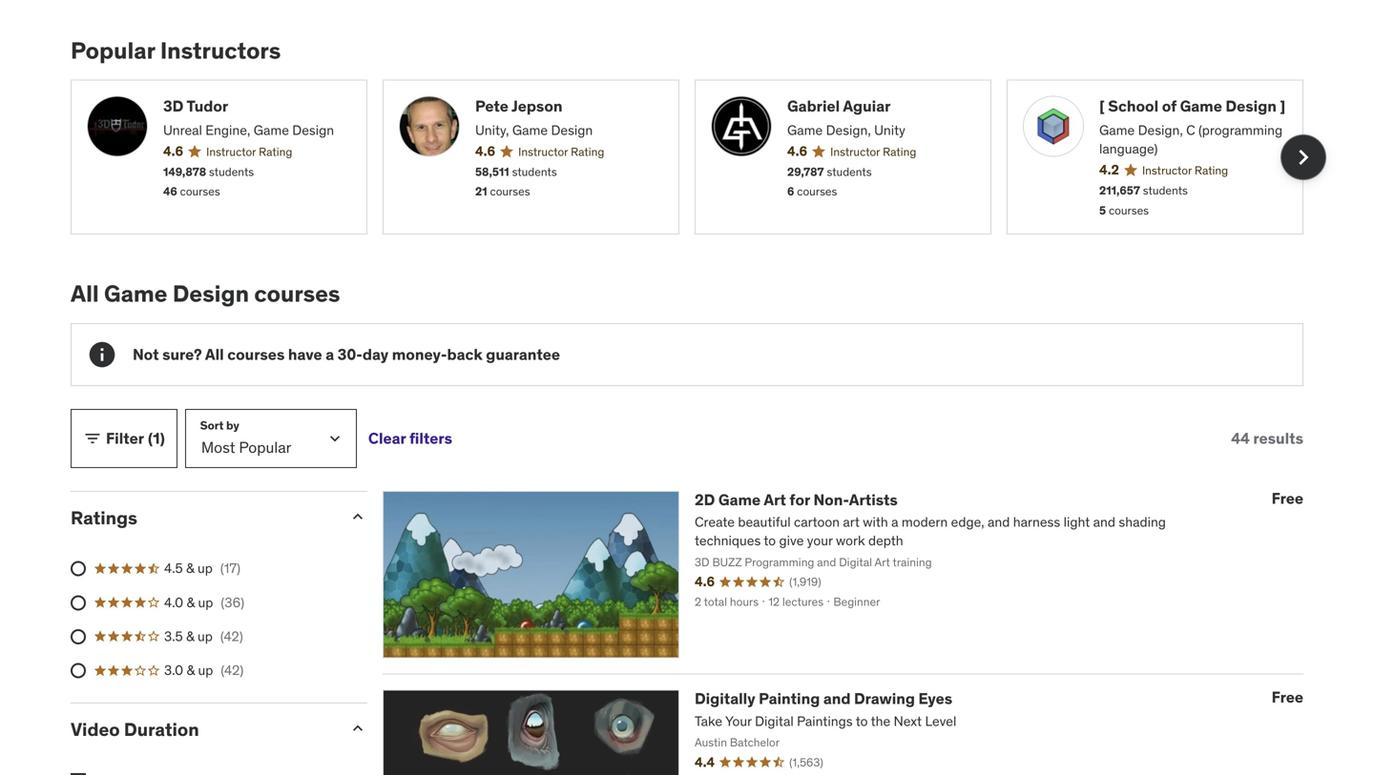 Task type: locate. For each thing, give the bounding box(es) containing it.
1 vertical spatial all
[[205, 345, 224, 364]]

2 4.6 from the left
[[475, 143, 496, 160]]

1 up from the top
[[198, 560, 213, 578]]

ratings
[[71, 507, 137, 530]]

rating for jepson
[[571, 145, 604, 160]]

58,511 students 21 courses
[[475, 165, 557, 199]]

(17)
[[220, 560, 241, 578]]

design, inside [ school of game design ] game design, c (programming language)
[[1138, 122, 1183, 139]]

instructor down pete jepson unity, game design
[[518, 145, 568, 160]]

29,787
[[787, 165, 824, 179]]

& right the '4.0'
[[187, 594, 195, 612]]

courses for 46
[[180, 184, 220, 199]]

3d
[[163, 97, 184, 116]]

3 & from the top
[[186, 628, 194, 646]]

courses
[[180, 184, 220, 199], [490, 184, 530, 199], [797, 184, 837, 199], [1109, 203, 1149, 218], [254, 280, 340, 308], [227, 345, 285, 364]]

sure?
[[162, 345, 202, 364]]

instructor for of
[[1143, 163, 1192, 178]]

instructor rating down engine,
[[206, 145, 292, 160]]

(42) down 3.5 & up (42) on the bottom left of the page
[[221, 662, 244, 680]]

students inside 58,511 students 21 courses
[[512, 165, 557, 179]]

xsmall image
[[71, 774, 86, 776]]

0 vertical spatial free
[[1272, 489, 1304, 509]]

courses down 149,878
[[180, 184, 220, 199]]

video duration button
[[71, 719, 333, 742]]

instructor
[[206, 145, 256, 160], [518, 145, 568, 160], [831, 145, 880, 160], [1143, 163, 1192, 178]]

up right 3.0
[[198, 662, 213, 680]]

rating down pete jepson link at left
[[571, 145, 604, 160]]

1 horizontal spatial 4.6
[[475, 143, 496, 160]]

courses down 58,511 at the left of page
[[490, 184, 530, 199]]

courses inside 29,787 students 6 courses
[[797, 184, 837, 199]]

up left '(36)'
[[198, 594, 213, 612]]

courses up have
[[254, 280, 340, 308]]

design inside [ school of game design ] game design, c (programming language)
[[1226, 97, 1277, 116]]

guarantee
[[486, 345, 560, 364]]

instructor rating
[[206, 145, 292, 160], [518, 145, 604, 160], [831, 145, 917, 160], [1143, 163, 1229, 178]]

149,878
[[163, 165, 206, 179]]

a
[[326, 345, 334, 364]]

instructor rating down pete jepson unity, game design
[[518, 145, 604, 160]]

all
[[71, 280, 99, 308], [205, 345, 224, 364]]

0 horizontal spatial all
[[71, 280, 99, 308]]

3.5 & up (42)
[[164, 628, 243, 646]]

2d game art for non-artists link
[[695, 491, 898, 510]]

free for digitally painting and drawing eyes
[[1272, 688, 1304, 708]]

instructor rating down c
[[1143, 163, 1229, 178]]

next image
[[1289, 142, 1319, 173]]

artists
[[849, 491, 898, 510]]

digitally painting and drawing eyes
[[695, 690, 953, 709]]

(42) for 3.0 & up (42)
[[221, 662, 244, 680]]

unreal
[[163, 122, 202, 139]]

4.0
[[164, 594, 183, 612]]

up
[[198, 560, 213, 578], [198, 594, 213, 612], [198, 628, 213, 646], [198, 662, 213, 680]]

rating down unity
[[883, 145, 917, 160]]

2 & from the top
[[187, 594, 195, 612]]

students for unreal
[[209, 165, 254, 179]]

tudor
[[187, 97, 228, 116]]

4.6 up 29,787
[[787, 143, 808, 160]]

4.2
[[1100, 162, 1120, 179]]

game up not
[[104, 280, 167, 308]]

day
[[363, 345, 389, 364]]

2 up from the top
[[198, 594, 213, 612]]

1 design, from the left
[[826, 122, 871, 139]]

1 horizontal spatial all
[[205, 345, 224, 364]]

filters
[[409, 429, 452, 448]]

4.0 & up (36)
[[164, 594, 244, 612]]

students down engine,
[[209, 165, 254, 179]]

free
[[1272, 489, 1304, 509], [1272, 688, 1304, 708]]

courses inside 58,511 students 21 courses
[[490, 184, 530, 199]]

2d
[[695, 491, 715, 510]]

1 & from the top
[[186, 560, 194, 578]]

46
[[163, 184, 177, 199]]

& for 3.0
[[187, 662, 195, 680]]

(42) down '(36)'
[[220, 628, 243, 646]]

1 vertical spatial (42)
[[221, 662, 244, 680]]

3.0 & up (42)
[[164, 662, 244, 680]]

gabriel aguiar game design, unity
[[787, 97, 906, 139]]

1 vertical spatial free
[[1272, 688, 1304, 708]]

courses down 211,657
[[1109, 203, 1149, 218]]

students inside 29,787 students 6 courses
[[827, 165, 872, 179]]

design, down aguiar
[[826, 122, 871, 139]]

instructor for unreal
[[206, 145, 256, 160]]

up right 3.5
[[198, 628, 213, 646]]

game up c
[[1180, 97, 1223, 116]]

instructor rating for tudor
[[206, 145, 292, 160]]

game
[[1180, 97, 1223, 116], [254, 122, 289, 139], [512, 122, 548, 139], [787, 122, 823, 139], [1100, 122, 1135, 139], [104, 280, 167, 308], [719, 491, 761, 510]]

courses inside 211,657 students 5 courses
[[1109, 203, 1149, 218]]

4 up from the top
[[198, 662, 213, 680]]

courses for 6
[[797, 184, 837, 199]]

rating
[[259, 145, 292, 160], [571, 145, 604, 160], [883, 145, 917, 160], [1195, 163, 1229, 178]]

courses inside 149,878 students 46 courses
[[180, 184, 220, 199]]

design down pete jepson link at left
[[551, 122, 593, 139]]

courses left have
[[227, 345, 285, 364]]

4.6
[[163, 143, 183, 160], [475, 143, 496, 160], [787, 143, 808, 160]]

instructor down gabriel aguiar game design, unity
[[831, 145, 880, 160]]

& right "4.5"
[[186, 560, 194, 578]]

2 horizontal spatial 4.6
[[787, 143, 808, 160]]

1 free from the top
[[1272, 489, 1304, 509]]

211,657 students 5 courses
[[1100, 183, 1188, 218]]

1 horizontal spatial design,
[[1138, 122, 1183, 139]]

students for of
[[1143, 183, 1188, 198]]

game inside gabriel aguiar game design, unity
[[787, 122, 823, 139]]

instructor up 211,657 students 5 courses
[[1143, 163, 1192, 178]]

44
[[1231, 429, 1250, 448]]

0 vertical spatial (42)
[[220, 628, 243, 646]]

& right 3.5
[[186, 628, 194, 646]]

aguiar
[[843, 97, 891, 116]]

students inside 211,657 students 5 courses
[[1143, 183, 1188, 198]]

2 free from the top
[[1272, 688, 1304, 708]]

design,
[[826, 122, 871, 139], [1138, 122, 1183, 139]]

design down 3d tudor link at left
[[292, 122, 334, 139]]

rating down 3d tudor unreal engine, game design
[[259, 145, 292, 160]]

4.6 down unreal
[[163, 143, 183, 160]]

clear filters button
[[368, 409, 452, 469]]

students
[[209, 165, 254, 179], [512, 165, 557, 179], [827, 165, 872, 179], [1143, 183, 1188, 198]]

eyes
[[919, 690, 953, 709]]

game down the gabriel
[[787, 122, 823, 139]]

3 up from the top
[[198, 628, 213, 646]]

rating for tudor
[[259, 145, 292, 160]]

0 horizontal spatial design,
[[826, 122, 871, 139]]

students right 211,657
[[1143, 183, 1188, 198]]

&
[[186, 560, 194, 578], [187, 594, 195, 612], [186, 628, 194, 646], [187, 662, 195, 680]]

small image
[[83, 429, 102, 449], [348, 720, 367, 739]]

instructor down engine,
[[206, 145, 256, 160]]

& for 4.5
[[186, 560, 194, 578]]

3.5
[[164, 628, 183, 646]]

small image
[[348, 508, 367, 527]]

students inside 149,878 students 46 courses
[[209, 165, 254, 179]]

students right 58,511 at the left of page
[[512, 165, 557, 179]]

44 results status
[[1231, 429, 1304, 448]]

filter (1)
[[106, 429, 165, 448]]

rating for school
[[1195, 163, 1229, 178]]

6
[[787, 184, 795, 199]]

0 horizontal spatial small image
[[83, 429, 102, 449]]

design, down of
[[1138, 122, 1183, 139]]

4 & from the top
[[187, 662, 195, 680]]

art
[[764, 491, 786, 510]]

students right 29,787
[[827, 165, 872, 179]]

courses down 29,787
[[797, 184, 837, 199]]

3 4.6 from the left
[[787, 143, 808, 160]]

clear
[[368, 429, 406, 448]]

149,878 students 46 courses
[[163, 165, 254, 199]]

drawing
[[854, 690, 915, 709]]

1 4.6 from the left
[[163, 143, 183, 160]]

4.6 up 58,511 at the left of page
[[475, 143, 496, 160]]

design
[[1226, 97, 1277, 116], [292, 122, 334, 139], [551, 122, 593, 139], [173, 280, 249, 308]]

instructor for game
[[831, 145, 880, 160]]

3.0
[[164, 662, 183, 680]]

44 results
[[1231, 429, 1304, 448]]

2 design, from the left
[[1138, 122, 1183, 139]]

1 horizontal spatial small image
[[348, 720, 367, 739]]

game inside pete jepson unity, game design
[[512, 122, 548, 139]]

0 vertical spatial all
[[71, 280, 99, 308]]

game down jepson in the top left of the page
[[512, 122, 548, 139]]

popular
[[71, 36, 155, 65]]

up left (17)
[[198, 560, 213, 578]]

(42)
[[220, 628, 243, 646], [221, 662, 244, 680]]

]
[[1280, 97, 1286, 116]]

instructor rating down unity
[[831, 145, 917, 160]]

0 horizontal spatial 4.6
[[163, 143, 183, 160]]

instructor rating for school
[[1143, 163, 1229, 178]]

design up (programming
[[1226, 97, 1277, 116]]

game inside 3d tudor unreal engine, game design
[[254, 122, 289, 139]]

game down 3d tudor link at left
[[254, 122, 289, 139]]

rating down c
[[1195, 163, 1229, 178]]

results
[[1254, 429, 1304, 448]]

4.5 & up (17)
[[164, 560, 241, 578]]

popular instructors element
[[71, 36, 1327, 235]]

& right 3.0
[[187, 662, 195, 680]]

(programming
[[1199, 122, 1283, 139]]

video
[[71, 719, 120, 742]]



Task type: describe. For each thing, give the bounding box(es) containing it.
instructors
[[160, 36, 281, 65]]

58,511
[[475, 165, 509, 179]]

21
[[475, 184, 487, 199]]

2d game art for non-artists
[[695, 491, 898, 510]]

game right "2d" on the right of page
[[719, 491, 761, 510]]

(36)
[[221, 594, 244, 612]]

(42) for 3.5 & up (42)
[[220, 628, 243, 646]]

4.6 for pete jepson
[[475, 143, 496, 160]]

up for 3.5 & up
[[198, 628, 213, 646]]

school
[[1108, 97, 1159, 116]]

students for unity,
[[512, 165, 557, 179]]

all game design courses
[[71, 280, 340, 308]]

game up language)
[[1100, 122, 1135, 139]]

up for 3.0 & up
[[198, 662, 213, 680]]

popular instructors
[[71, 36, 281, 65]]

courses for 21
[[490, 184, 530, 199]]

painting
[[759, 690, 820, 709]]

instructor rating for aguiar
[[831, 145, 917, 160]]

4.6 for 3d tudor
[[163, 143, 183, 160]]

engine,
[[205, 122, 250, 139]]

rating for aguiar
[[883, 145, 917, 160]]

gabriel aguiar link
[[787, 96, 975, 117]]

of
[[1162, 97, 1177, 116]]

design up sure?
[[173, 280, 249, 308]]

courses for 5
[[1109, 203, 1149, 218]]

have
[[288, 345, 322, 364]]

pete jepson link
[[475, 96, 663, 117]]

up for 4.5 & up
[[198, 560, 213, 578]]

[ school of game design ] link
[[1100, 96, 1288, 117]]

5
[[1100, 203, 1106, 218]]

3d tudor unreal engine, game design
[[163, 97, 334, 139]]

filter
[[106, 429, 144, 448]]

gabriel
[[787, 97, 840, 116]]

211,657
[[1100, 183, 1140, 198]]

carousel element
[[71, 80, 1327, 235]]

design inside 3d tudor unreal engine, game design
[[292, 122, 334, 139]]

and
[[824, 690, 851, 709]]

up for 4.0 & up
[[198, 594, 213, 612]]

29,787 students 6 courses
[[787, 165, 872, 199]]

courses for design
[[254, 280, 340, 308]]

not
[[133, 345, 159, 364]]

courses for all
[[227, 345, 285, 364]]

design inside pete jepson unity, game design
[[551, 122, 593, 139]]

pete
[[475, 97, 509, 116]]

duration
[[124, 719, 199, 742]]

ratings button
[[71, 507, 333, 530]]

money-
[[392, 345, 447, 364]]

[ school of game design ] game design, c (programming language)
[[1100, 97, 1286, 158]]

0 vertical spatial small image
[[83, 429, 102, 449]]

[
[[1100, 97, 1105, 116]]

digitally painting and drawing eyes link
[[695, 690, 953, 709]]

& for 3.5
[[186, 628, 194, 646]]

3d tudor link
[[163, 96, 351, 117]]

not sure? all courses have a 30-day money-back guarantee
[[133, 345, 560, 364]]

video duration
[[71, 719, 199, 742]]

students for game
[[827, 165, 872, 179]]

for
[[790, 491, 810, 510]]

(1)
[[148, 429, 165, 448]]

digitally
[[695, 690, 756, 709]]

non-
[[814, 491, 849, 510]]

30-
[[338, 345, 363, 364]]

4.6 for gabriel aguiar
[[787, 143, 808, 160]]

free for 2d game art for non-artists
[[1272, 489, 1304, 509]]

instructor for unity,
[[518, 145, 568, 160]]

clear filters
[[368, 429, 452, 448]]

language)
[[1100, 140, 1158, 158]]

instructor rating for jepson
[[518, 145, 604, 160]]

design, inside gabriel aguiar game design, unity
[[826, 122, 871, 139]]

jepson
[[512, 97, 563, 116]]

back
[[447, 345, 483, 364]]

c
[[1187, 122, 1196, 139]]

1 vertical spatial small image
[[348, 720, 367, 739]]

pete jepson unity, game design
[[475, 97, 593, 139]]

unity
[[874, 122, 906, 139]]

unity,
[[475, 122, 509, 139]]

4.5
[[164, 560, 183, 578]]

& for 4.0
[[187, 594, 195, 612]]



Task type: vqa. For each thing, say whether or not it's contained in the screenshot.


